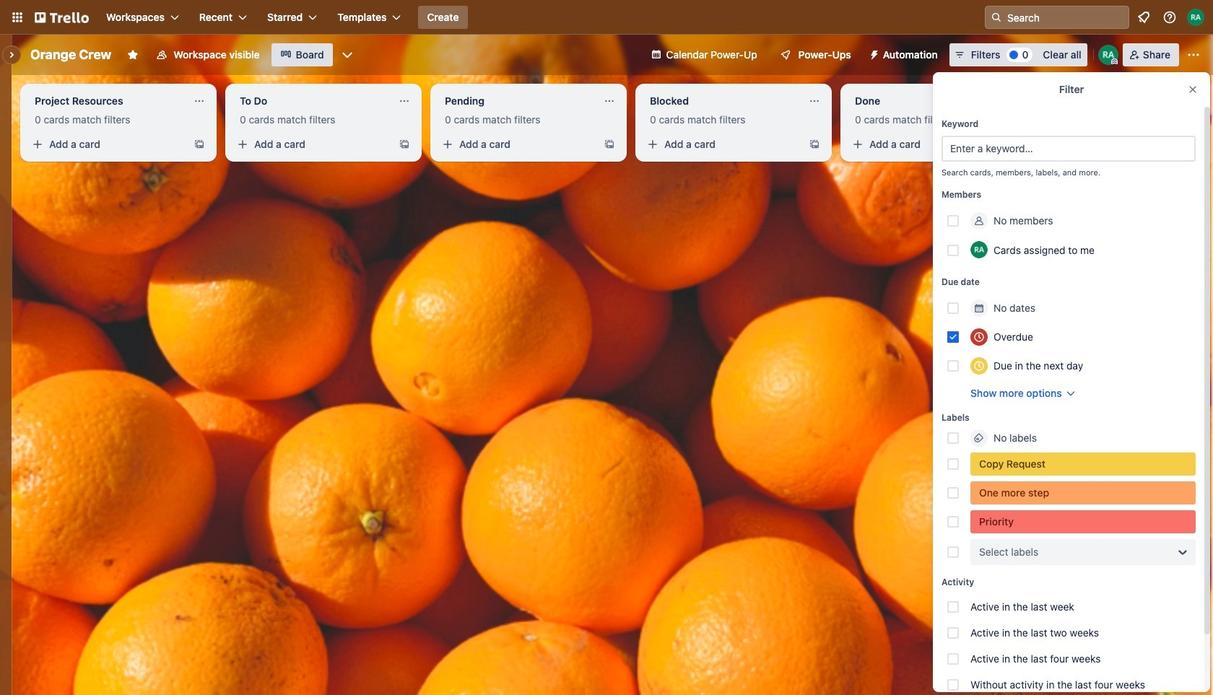 Task type: describe. For each thing, give the bounding box(es) containing it.
4 create from template… image from the left
[[1015, 139, 1026, 150]]

ruby anderson (rubyanderson7) image inside the primary element
[[1188, 9, 1205, 26]]

color: orange, title: "one more step" element
[[971, 482, 1197, 505]]

Board name text field
[[23, 43, 119, 66]]

back to home image
[[35, 6, 89, 29]]

color: red, title: "priority" element
[[971, 511, 1197, 534]]

3 create from template… image from the left
[[604, 139, 616, 150]]

star or unstar board image
[[127, 49, 139, 61]]

search image
[[991, 12, 1003, 23]]

primary element
[[0, 0, 1214, 35]]

2 create from template… image from the left
[[399, 139, 410, 150]]

open information menu image
[[1163, 10, 1178, 25]]

0 notifications image
[[1136, 9, 1153, 26]]

1 create from template… image from the left
[[194, 139, 205, 150]]

1 vertical spatial ruby anderson (rubyanderson7) image
[[1099, 45, 1119, 65]]

2 vertical spatial ruby anderson (rubyanderson7) image
[[971, 241, 988, 259]]



Task type: locate. For each thing, give the bounding box(es) containing it.
ruby anderson (rubyanderson7) image
[[1188, 9, 1205, 26], [1099, 45, 1119, 65], [971, 241, 988, 259]]

None text field
[[26, 90, 188, 113], [436, 90, 598, 113], [26, 90, 188, 113], [436, 90, 598, 113]]

close popover image
[[1188, 84, 1199, 95]]

None text field
[[231, 90, 393, 113], [642, 90, 804, 113], [847, 90, 1009, 113], [231, 90, 393, 113], [642, 90, 804, 113], [847, 90, 1009, 113]]

create from template… image
[[194, 139, 205, 150], [399, 139, 410, 150], [604, 139, 616, 150], [1015, 139, 1026, 150]]

Search field
[[1003, 7, 1129, 27]]

create from template… image
[[809, 139, 821, 150]]

this member is an admin of this board. image
[[1112, 59, 1118, 65]]

0 horizontal spatial ruby anderson (rubyanderson7) image
[[971, 241, 988, 259]]

sm image
[[863, 43, 884, 64]]

color: yellow, title: "copy request" element
[[971, 453, 1197, 476]]

0 vertical spatial ruby anderson (rubyanderson7) image
[[1188, 9, 1205, 26]]

2 horizontal spatial ruby anderson (rubyanderson7) image
[[1188, 9, 1205, 26]]

customize views image
[[340, 48, 355, 62]]

show menu image
[[1187, 48, 1202, 62]]

1 horizontal spatial ruby anderson (rubyanderson7) image
[[1099, 45, 1119, 65]]

Enter a keyword… text field
[[942, 136, 1197, 162]]



Task type: vqa. For each thing, say whether or not it's contained in the screenshot.
the left Christina Overa (christinaovera) icon
no



